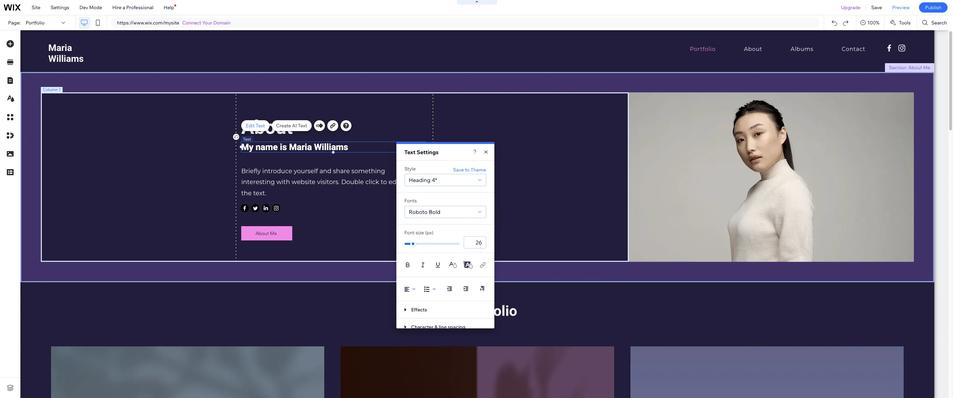 Task type: locate. For each thing, give the bounding box(es) containing it.
roboto
[[409, 209, 428, 216]]

text
[[256, 123, 265, 129], [298, 123, 307, 129], [405, 149, 416, 156]]

save for save to theme
[[453, 167, 464, 173]]

effects
[[411, 307, 427, 314]]

heading 4*
[[409, 177, 437, 184]]

settings
[[51, 4, 69, 11], [417, 149, 439, 156]]

fonts
[[405, 198, 417, 204]]

section: about me
[[889, 65, 931, 71]]

create
[[276, 123, 291, 129]]

0 vertical spatial save
[[872, 4, 882, 11]]

save left to
[[453, 167, 464, 173]]

0 horizontal spatial save
[[453, 167, 464, 173]]

0 horizontal spatial settings
[[51, 4, 69, 11]]

to
[[465, 167, 470, 173]]

roboto bold
[[409, 209, 441, 216]]

font
[[405, 230, 415, 236]]

save up 100%
[[872, 4, 882, 11]]

upgrade
[[841, 4, 861, 11]]

dev mode
[[79, 4, 102, 11]]

None text field
[[464, 237, 486, 249]]

line
[[439, 325, 447, 331]]

hire
[[112, 4, 122, 11]]

preview
[[893, 4, 910, 11]]

theme
[[471, 167, 486, 173]]

1 vertical spatial save
[[453, 167, 464, 173]]

help
[[164, 4, 174, 11]]

site
[[32, 4, 40, 11]]

0 horizontal spatial text
[[256, 123, 265, 129]]

domain
[[213, 20, 231, 26]]

a
[[123, 4, 125, 11]]

mode
[[89, 4, 102, 11]]

portfolio
[[26, 20, 45, 26]]

save
[[872, 4, 882, 11], [453, 167, 464, 173]]

text up style
[[405, 149, 416, 156]]

settings up heading 4*
[[417, 149, 439, 156]]

character & line spacing
[[411, 325, 466, 331]]

4*
[[432, 177, 437, 184]]

100% button
[[857, 15, 885, 30]]

0 vertical spatial settings
[[51, 4, 69, 11]]

1 horizontal spatial save
[[872, 4, 882, 11]]

text right edit
[[256, 123, 265, 129]]

preview button
[[888, 0, 915, 15]]

tools
[[899, 20, 911, 26]]

https://www.wix.com/mysite
[[117, 20, 179, 26]]

connect
[[182, 20, 201, 26]]

2 horizontal spatial text
[[405, 149, 416, 156]]

text right 'ai'
[[298, 123, 307, 129]]

hire a professional
[[112, 4, 153, 11]]

edit text
[[246, 123, 265, 129]]

settings left dev
[[51, 4, 69, 11]]

save inside button
[[872, 4, 882, 11]]

100%
[[868, 20, 880, 26]]

(px)
[[425, 230, 434, 236]]

1 horizontal spatial settings
[[417, 149, 439, 156]]

1 horizontal spatial text
[[298, 123, 307, 129]]

1 vertical spatial settings
[[417, 149, 439, 156]]



Task type: describe. For each thing, give the bounding box(es) containing it.
save button
[[866, 0, 888, 15]]

heading
[[409, 177, 431, 184]]

publish
[[926, 4, 942, 11]]

ai
[[292, 123, 297, 129]]

bold
[[429, 209, 441, 216]]

character
[[411, 325, 434, 331]]

spacing
[[448, 325, 466, 331]]

tools button
[[885, 15, 917, 30]]

search button
[[917, 15, 953, 30]]

publish button
[[919, 2, 948, 13]]

save for save
[[872, 4, 882, 11]]

column 1
[[43, 87, 61, 92]]

&
[[435, 325, 438, 331]]

text settings
[[405, 149, 439, 156]]

style
[[405, 166, 416, 172]]

edit
[[246, 123, 255, 129]]

https://www.wix.com/mysite connect your domain
[[117, 20, 231, 26]]

about
[[909, 65, 923, 71]]

dev
[[79, 4, 88, 11]]

font size (px)
[[405, 230, 434, 236]]

professional
[[126, 4, 153, 11]]

your
[[202, 20, 212, 26]]

search
[[932, 20, 947, 26]]

size
[[416, 230, 424, 236]]

create ai text
[[276, 123, 307, 129]]

save to theme
[[453, 167, 486, 173]]

me
[[924, 65, 931, 71]]

column
[[43, 87, 58, 92]]

section:
[[889, 65, 908, 71]]

1
[[59, 87, 61, 92]]



Task type: vqa. For each thing, say whether or not it's contained in the screenshot.
'Online'
no



